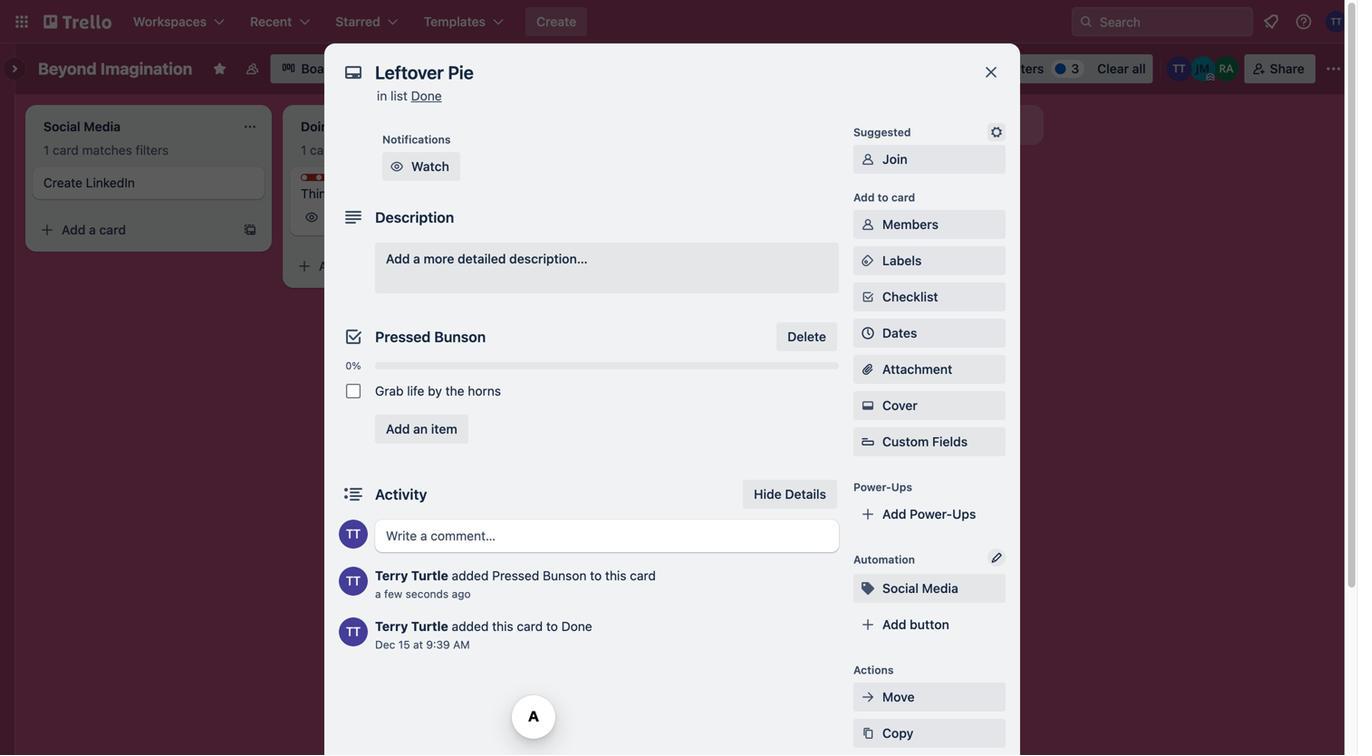 Task type: vqa. For each thing, say whether or not it's contained in the screenshot.
Recent
no



Task type: describe. For each thing, give the bounding box(es) containing it.
sm image for labels
[[859, 252, 877, 270]]

delete
[[788, 329, 826, 344]]

the
[[446, 384, 464, 399]]

thoughts thinking
[[301, 175, 369, 201]]

automation
[[854, 554, 915, 566]]

card up color: bold red, title: "thoughts" element
[[310, 143, 336, 158]]

add to card
[[854, 191, 915, 204]]

all
[[1132, 61, 1146, 76]]

0 horizontal spatial power-
[[854, 481, 891, 494]]

members
[[883, 217, 939, 232]]

more
[[424, 251, 454, 266]]

watch button
[[382, 152, 460, 181]]

hide
[[754, 487, 782, 502]]

terry for added this card to done
[[375, 619, 408, 634]]

delete link
[[777, 323, 837, 352]]

terry turtle added this card to done dec 15 at 9:39 am
[[375, 619, 592, 652]]

to for added pressed bunson to this card
[[590, 569, 602, 584]]

0%
[[346, 360, 361, 372]]

a for add a card button associated with the topmost create from template… image
[[89, 222, 96, 237]]

sm image for join
[[859, 150, 877, 169]]

thinking
[[301, 186, 351, 201]]

2 horizontal spatial 1
[[348, 211, 353, 224]]

few
[[384, 588, 403, 601]]

attachment
[[883, 362, 953, 377]]

item
[[431, 422, 457, 437]]

hide details link
[[743, 480, 837, 509]]

card down the description
[[357, 259, 383, 274]]

list inside button
[[907, 117, 925, 132]]

card up 'create linkedin'
[[53, 143, 79, 158]]

create for create
[[536, 14, 576, 29]]

an
[[413, 422, 428, 437]]

2 horizontal spatial to
[[878, 191, 889, 204]]

members link
[[854, 210, 1006, 239]]

clear all button
[[1090, 54, 1153, 83]]

0 vertical spatial create from template… image
[[243, 223, 257, 237]]

customize views image
[[357, 60, 375, 78]]

1 filters from the left
[[136, 143, 169, 158]]

card right description…
[[614, 241, 641, 256]]

social media button
[[854, 575, 1006, 603]]

social media
[[883, 581, 959, 596]]

grab life by the horns
[[375, 384, 501, 399]]

star or unstar board image
[[212, 62, 227, 76]]

suggested
[[854, 126, 911, 139]]

sm image for copy
[[859, 725, 877, 743]]

board
[[301, 61, 337, 76]]

done link
[[411, 88, 442, 103]]

dates button
[[854, 319, 1006, 348]]

create linkedin
[[43, 175, 135, 190]]

imagination
[[100, 59, 192, 78]]

sm image for watch
[[388, 158, 406, 176]]

in
[[377, 88, 387, 103]]

labels link
[[854, 246, 1006, 275]]

dec 15 at 9:39 am link
[[375, 639, 470, 652]]

2 matches from the left
[[339, 143, 389, 158]]

media
[[922, 581, 959, 596]]

added for added this card to done
[[452, 619, 489, 634]]

pressed inside terry turtle added pressed bunson to this card a few seconds ago
[[492, 569, 539, 584]]

dec
[[375, 639, 395, 652]]

copy link
[[854, 719, 1006, 748]]

add an item button
[[375, 415, 468, 444]]

beyond
[[38, 59, 97, 78]]

add a more detailed description… link
[[375, 243, 839, 294]]

add power-ups link
[[854, 500, 1006, 529]]

by
[[428, 384, 442, 399]]

1 horizontal spatial terry turtle (terryturtle) image
[[1167, 56, 1192, 82]]

create from template… image
[[758, 241, 772, 256]]

3
[[1071, 61, 1079, 76]]

2 filters from the left
[[393, 143, 426, 158]]

add button button
[[854, 611, 1006, 640]]

1 horizontal spatial ups
[[952, 507, 976, 522]]

watch
[[411, 159, 449, 174]]

color: bold red, title: "thoughts" element
[[301, 174, 369, 188]]

checklist link
[[854, 283, 1006, 312]]

1 vertical spatial power-
[[910, 507, 952, 522]]

detailed
[[458, 251, 506, 266]]

seconds
[[406, 588, 449, 601]]

description…
[[509, 251, 588, 266]]

copy
[[883, 726, 914, 741]]

2 vertical spatial terry turtle (terryturtle) image
[[339, 618, 368, 647]]

ago
[[452, 588, 471, 601]]

notifications
[[382, 133, 451, 146]]

join
[[883, 152, 908, 167]]

0 horizontal spatial done
[[411, 88, 442, 103]]

add another list button
[[797, 105, 1044, 145]]

fields
[[932, 435, 968, 449]]

board link
[[270, 54, 348, 83]]

thinking link
[[301, 185, 511, 203]]

add button
[[883, 618, 950, 632]]

sm image inside social media button
[[859, 580, 877, 598]]

ruby anderson (rubyanderson7) image
[[1214, 56, 1239, 82]]

attachment button
[[854, 355, 1006, 384]]

grab
[[375, 384, 404, 399]]

beyond imagination
[[38, 59, 192, 78]]

Search field
[[1094, 8, 1252, 35]]

a for the bottom create from template… image's add a card button
[[346, 259, 353, 274]]

clear all
[[1098, 61, 1146, 76]]

at
[[413, 639, 423, 652]]



Task type: locate. For each thing, give the bounding box(es) containing it.
create
[[536, 14, 576, 29], [43, 175, 82, 190]]

1 vertical spatial this
[[492, 619, 513, 634]]

2 terry turtle (terryturtle) image from the top
[[339, 567, 368, 596]]

0 horizontal spatial add a card
[[62, 222, 126, 237]]

terry turtle (terryturtle) image left dec
[[339, 618, 368, 647]]

0 horizontal spatial 1
[[43, 143, 49, 158]]

1 vertical spatial create
[[43, 175, 82, 190]]

to
[[878, 191, 889, 204], [590, 569, 602, 584], [546, 619, 558, 634]]

0 vertical spatial ups
[[891, 481, 913, 494]]

sm image inside labels link
[[859, 252, 877, 270]]

1 terry turtle (terryturtle) image from the top
[[339, 520, 368, 549]]

card down terry turtle added pressed bunson to this card a few seconds ago
[[517, 619, 543, 634]]

matches
[[82, 143, 132, 158], [339, 143, 389, 158]]

sm image inside the members link
[[859, 216, 877, 234]]

Write a comment text field
[[375, 520, 839, 553]]

sm image for move
[[859, 689, 877, 707]]

1 horizontal spatial this
[[605, 569, 627, 584]]

sm image
[[947, 54, 973, 80], [859, 150, 877, 169], [388, 158, 406, 176], [859, 252, 877, 270], [859, 397, 877, 415], [859, 580, 877, 598], [859, 689, 877, 707], [859, 725, 877, 743]]

add a card for add a card button for create from template… icon
[[576, 241, 641, 256]]

1 card matches filters up the thoughts
[[301, 143, 426, 158]]

2 turtle from the top
[[411, 619, 448, 634]]

terry turtle added pressed bunson to this card a few seconds ago
[[375, 569, 656, 601]]

actions
[[854, 664, 894, 677]]

sm image for suggested
[[988, 123, 1006, 141]]

jeremy miller (jeremymiller198) image
[[1190, 56, 1216, 82]]

a few seconds ago link
[[375, 588, 471, 601]]

workspace visible image
[[245, 62, 260, 76]]

1 1 card matches filters from the left
[[43, 143, 169, 158]]

activity
[[375, 486, 427, 503]]

2 vertical spatial add a card
[[319, 259, 383, 274]]

a left more
[[413, 251, 420, 266]]

sm image up the thinking link at the top of the page
[[388, 158, 406, 176]]

dates
[[883, 326, 917, 341]]

0 horizontal spatial 1 card matches filters
[[43, 143, 169, 158]]

bunson
[[434, 328, 486, 346], [543, 569, 587, 584]]

this
[[605, 569, 627, 584], [492, 619, 513, 634]]

1 vertical spatial terry
[[375, 619, 408, 634]]

1 vertical spatial terry turtle (terryturtle) image
[[1167, 56, 1192, 82]]

a
[[89, 222, 96, 237], [604, 241, 611, 256], [413, 251, 420, 266], [346, 259, 353, 274], [375, 588, 381, 601]]

1 vertical spatial create from template… image
[[500, 259, 515, 274]]

terry
[[375, 569, 408, 584], [375, 619, 408, 634]]

0 vertical spatial pressed
[[375, 328, 431, 346]]

sm image inside checklist link
[[859, 288, 877, 306]]

a right description…
[[604, 241, 611, 256]]

2 horizontal spatial add a card
[[576, 241, 641, 256]]

1 vertical spatial add a card
[[576, 241, 641, 256]]

0 horizontal spatial pressed
[[375, 328, 431, 346]]

filters
[[1007, 61, 1044, 76]]

card
[[53, 143, 79, 158], [310, 143, 336, 158], [892, 191, 915, 204], [99, 222, 126, 237], [614, 241, 641, 256], [357, 259, 383, 274], [630, 569, 656, 584], [517, 619, 543, 634]]

sm image for cover
[[859, 397, 877, 415]]

1 card matches filters up linkedin
[[43, 143, 169, 158]]

0 horizontal spatial filters
[[136, 143, 169, 158]]

a down thinking
[[346, 259, 353, 274]]

1 vertical spatial done
[[562, 619, 592, 634]]

0 horizontal spatial this
[[492, 619, 513, 634]]

search image
[[1079, 14, 1094, 29]]

sm image left checklist
[[859, 288, 877, 306]]

1 vertical spatial bunson
[[543, 569, 587, 584]]

1 vertical spatial pressed
[[492, 569, 539, 584]]

a left few
[[375, 588, 381, 601]]

terry inside terry turtle added pressed bunson to this card a few seconds ago
[[375, 569, 408, 584]]

turtle up seconds
[[411, 569, 448, 584]]

add an item
[[386, 422, 457, 437]]

0 horizontal spatial list
[[391, 88, 408, 103]]

social
[[883, 581, 919, 596]]

1 vertical spatial terry turtle (terryturtle) image
[[339, 567, 368, 596]]

pressed up life
[[375, 328, 431, 346]]

0 notifications image
[[1260, 11, 1282, 33]]

add a card
[[62, 222, 126, 237], [576, 241, 641, 256], [319, 259, 383, 274]]

0 horizontal spatial ups
[[891, 481, 913, 494]]

to inside terry turtle added pressed bunson to this card a few seconds ago
[[590, 569, 602, 584]]

0 vertical spatial list
[[391, 88, 408, 103]]

terry turtle (terryturtle) image right open information menu icon
[[1326, 11, 1347, 33]]

sm image inside move link
[[859, 689, 877, 707]]

details
[[785, 487, 826, 502]]

added for added pressed bunson to this card
[[452, 569, 489, 584]]

card inside terry turtle added pressed bunson to this card a few seconds ago
[[630, 569, 656, 584]]

this inside terry turtle added pressed bunson to this card a few seconds ago
[[605, 569, 627, 584]]

1 horizontal spatial list
[[907, 117, 925, 132]]

1 vertical spatial to
[[590, 569, 602, 584]]

1 terry from the top
[[375, 569, 408, 584]]

sm image left 'cover'
[[859, 397, 877, 415]]

card inside terry turtle added this card to done dec 15 at 9:39 am
[[517, 619, 543, 634]]

1 matches from the left
[[82, 143, 132, 158]]

sm image inside cover link
[[859, 397, 877, 415]]

to down terry turtle added pressed bunson to this card a few seconds ago
[[546, 619, 558, 634]]

turtle up dec 15 at 9:39 am link
[[411, 619, 448, 634]]

card up members
[[892, 191, 915, 204]]

create inside button
[[536, 14, 576, 29]]

move
[[883, 690, 915, 705]]

0 vertical spatial done
[[411, 88, 442, 103]]

sm image left social at the right
[[859, 580, 877, 598]]

terry up few
[[375, 569, 408, 584]]

1 horizontal spatial filters
[[393, 143, 426, 158]]

turtle for added this card to done
[[411, 619, 448, 634]]

add a card button for the bottom create from template… image
[[290, 252, 493, 281]]

sm image left labels
[[859, 252, 877, 270]]

list right another
[[907, 117, 925, 132]]

sm image down actions
[[859, 689, 877, 707]]

1 horizontal spatial power-
[[910, 507, 952, 522]]

Board name text field
[[29, 54, 202, 83]]

sm image inside copy link
[[859, 725, 877, 743]]

description
[[375, 209, 454, 226]]

custom
[[883, 435, 929, 449]]

sm image down add to card on the top
[[859, 216, 877, 234]]

1 horizontal spatial bunson
[[543, 569, 587, 584]]

list right in
[[391, 88, 408, 103]]

filters up watch
[[393, 143, 426, 158]]

1 horizontal spatial 1 card matches filters
[[301, 143, 426, 158]]

sm image for checklist
[[859, 288, 877, 306]]

this down write a comment text box
[[605, 569, 627, 584]]

added up am
[[452, 619, 489, 634]]

1 vertical spatial sm image
[[859, 216, 877, 234]]

to for added this card to done
[[546, 619, 558, 634]]

1 horizontal spatial pressed
[[492, 569, 539, 584]]

2 vertical spatial to
[[546, 619, 558, 634]]

power- down the power-ups
[[910, 507, 952, 522]]

bunson down write a comment text box
[[543, 569, 587, 584]]

1 horizontal spatial 1
[[301, 143, 307, 158]]

added
[[452, 569, 489, 584], [452, 619, 489, 634]]

0 horizontal spatial terry turtle (terryturtle) image
[[339, 618, 368, 647]]

1 horizontal spatial create
[[536, 14, 576, 29]]

None text field
[[366, 56, 964, 89]]

add power-ups
[[883, 507, 976, 522]]

2 1 card matches filters from the left
[[301, 143, 426, 158]]

done down terry turtle added pressed bunson to this card a few seconds ago
[[562, 619, 592, 634]]

a inside add a more detailed description… link
[[413, 251, 420, 266]]

0 vertical spatial terry turtle (terryturtle) image
[[339, 520, 368, 549]]

1 down thoughts thinking
[[348, 211, 353, 224]]

bunson inside terry turtle added pressed bunson to this card a few seconds ago
[[543, 569, 587, 584]]

sm image for members
[[859, 216, 877, 234]]

0 vertical spatial add a card
[[62, 222, 126, 237]]

sm image
[[988, 123, 1006, 141], [859, 216, 877, 234], [859, 288, 877, 306]]

1 horizontal spatial add a card button
[[290, 252, 493, 281]]

0 vertical spatial sm image
[[988, 123, 1006, 141]]

done right in
[[411, 88, 442, 103]]

ups up add power-ups
[[891, 481, 913, 494]]

1 horizontal spatial create from template… image
[[500, 259, 515, 274]]

bunson up the
[[434, 328, 486, 346]]

add a card for add a card button associated with the topmost create from template… image
[[62, 222, 126, 237]]

Grab life by the horns checkbox
[[346, 384, 361, 399]]

2 horizontal spatial add a card button
[[547, 234, 750, 263]]

0 vertical spatial to
[[878, 191, 889, 204]]

move link
[[854, 683, 1006, 712]]

cover
[[883, 398, 918, 413]]

added inside terry turtle added pressed bunson to this card a few seconds ago
[[452, 569, 489, 584]]

this inside terry turtle added this card to done dec 15 at 9:39 am
[[492, 619, 513, 634]]

added inside terry turtle added this card to done dec 15 at 9:39 am
[[452, 619, 489, 634]]

checklist
[[883, 290, 938, 304]]

add
[[830, 117, 854, 132], [854, 191, 875, 204], [62, 222, 86, 237], [576, 241, 600, 256], [386, 251, 410, 266], [319, 259, 343, 274], [386, 422, 410, 437], [883, 507, 907, 522], [883, 618, 907, 632]]

2 vertical spatial sm image
[[859, 288, 877, 306]]

pressed up terry turtle added this card to done dec 15 at 9:39 am
[[492, 569, 539, 584]]

open information menu image
[[1295, 13, 1313, 31]]

1 up 'create linkedin'
[[43, 143, 49, 158]]

add another list
[[830, 117, 925, 132]]

1 vertical spatial ups
[[952, 507, 976, 522]]

0 horizontal spatial matches
[[82, 143, 132, 158]]

0 horizontal spatial create
[[43, 175, 82, 190]]

to up members
[[878, 191, 889, 204]]

create linkedin link
[[43, 174, 254, 192]]

sm image inside join link
[[859, 150, 877, 169]]

terry turtle (terryturtle) image right "all"
[[1167, 56, 1192, 82]]

0 horizontal spatial bunson
[[434, 328, 486, 346]]

primary element
[[0, 0, 1358, 43]]

horns
[[468, 384, 501, 399]]

0 vertical spatial power-
[[854, 481, 891, 494]]

1 horizontal spatial to
[[590, 569, 602, 584]]

0 vertical spatial added
[[452, 569, 489, 584]]

9:39
[[426, 639, 450, 652]]

sm image left join
[[859, 150, 877, 169]]

0 vertical spatial turtle
[[411, 569, 448, 584]]

matches up the thoughts
[[339, 143, 389, 158]]

turtle for added pressed bunson to this card
[[411, 569, 448, 584]]

power- down custom
[[854, 481, 891, 494]]

turtle
[[411, 569, 448, 584], [411, 619, 448, 634]]

15
[[398, 639, 410, 652]]

filters up "create linkedin" link
[[136, 143, 169, 158]]

pressed bunson
[[375, 328, 486, 346]]

am
[[453, 639, 470, 652]]

matches up linkedin
[[82, 143, 132, 158]]

clear
[[1098, 61, 1129, 76]]

1 horizontal spatial add a card
[[319, 259, 383, 274]]

hide details
[[754, 487, 826, 502]]

add a more detailed description…
[[386, 251, 588, 266]]

sm image up join link
[[988, 123, 1006, 141]]

terry for added pressed bunson to this card
[[375, 569, 408, 584]]

thoughts
[[319, 175, 369, 188]]

terry inside terry turtle added this card to done dec 15 at 9:39 am
[[375, 619, 408, 634]]

turtle inside terry turtle added pressed bunson to this card a few seconds ago
[[411, 569, 448, 584]]

button
[[910, 618, 950, 632]]

add a card button for create from template… icon
[[547, 234, 750, 263]]

cover link
[[854, 391, 1006, 420]]

sm image inside watch button
[[388, 158, 406, 176]]

1 up color: bold red, title: "thoughts" element
[[301, 143, 307, 158]]

linkedin
[[86, 175, 135, 190]]

added up ago
[[452, 569, 489, 584]]

sm image left the filters
[[947, 54, 973, 80]]

to inside terry turtle added this card to done dec 15 at 9:39 am
[[546, 619, 558, 634]]

2 horizontal spatial terry turtle (terryturtle) image
[[1326, 11, 1347, 33]]

turtle inside terry turtle added this card to done dec 15 at 9:39 am
[[411, 619, 448, 634]]

custom fields
[[883, 435, 968, 449]]

2 added from the top
[[452, 619, 489, 634]]

share
[[1270, 61, 1305, 76]]

card down linkedin
[[99, 222, 126, 237]]

list
[[391, 88, 408, 103], [907, 117, 925, 132]]

share button
[[1245, 54, 1316, 83]]

0 vertical spatial terry
[[375, 569, 408, 584]]

custom fields button
[[854, 433, 1006, 451]]

add a card button for the topmost create from template… image
[[33, 216, 236, 245]]

0 vertical spatial bunson
[[434, 328, 486, 346]]

done inside terry turtle added this card to done dec 15 at 9:39 am
[[562, 619, 592, 634]]

2 terry from the top
[[375, 619, 408, 634]]

0 horizontal spatial add a card button
[[33, 216, 236, 245]]

1 horizontal spatial matches
[[339, 143, 389, 158]]

0 horizontal spatial to
[[546, 619, 558, 634]]

back to home image
[[43, 7, 111, 36]]

show menu image
[[1325, 60, 1343, 78]]

1 turtle from the top
[[411, 569, 448, 584]]

a down 'create linkedin'
[[89, 222, 96, 237]]

create button
[[526, 7, 587, 36]]

1 vertical spatial added
[[452, 619, 489, 634]]

to down write a comment text box
[[590, 569, 602, 584]]

0 vertical spatial this
[[605, 569, 627, 584]]

create from template… image
[[243, 223, 257, 237], [500, 259, 515, 274]]

1 horizontal spatial done
[[562, 619, 592, 634]]

terry turtle (terryturtle) image
[[339, 520, 368, 549], [339, 567, 368, 596]]

sm image left copy
[[859, 725, 877, 743]]

join link
[[854, 145, 1006, 174]]

1
[[43, 143, 49, 158], [301, 143, 307, 158], [348, 211, 353, 224]]

0 vertical spatial terry turtle (terryturtle) image
[[1326, 11, 1347, 33]]

a for add a card button for create from template… icon
[[604, 241, 611, 256]]

0 horizontal spatial create from template… image
[[243, 223, 257, 237]]

0 vertical spatial create
[[536, 14, 576, 29]]

1 vertical spatial list
[[907, 117, 925, 132]]

card down write a comment text box
[[630, 569, 656, 584]]

labels
[[883, 253, 922, 268]]

1 vertical spatial turtle
[[411, 619, 448, 634]]

life
[[407, 384, 424, 399]]

ups
[[891, 481, 913, 494], [952, 507, 976, 522]]

1 added from the top
[[452, 569, 489, 584]]

ups down fields
[[952, 507, 976, 522]]

this down terry turtle added pressed bunson to this card a few seconds ago
[[492, 619, 513, 634]]

a inside terry turtle added pressed bunson to this card a few seconds ago
[[375, 588, 381, 601]]

power-ups
[[854, 481, 913, 494]]

in list done
[[377, 88, 442, 103]]

another
[[857, 117, 904, 132]]

add a card for the bottom create from template… image's add a card button
[[319, 259, 383, 274]]

terry turtle (terryturtle) image
[[1326, 11, 1347, 33], [1167, 56, 1192, 82], [339, 618, 368, 647]]

1 card matches filters
[[43, 143, 169, 158], [301, 143, 426, 158]]

terry up dec
[[375, 619, 408, 634]]

create for create linkedin
[[43, 175, 82, 190]]



